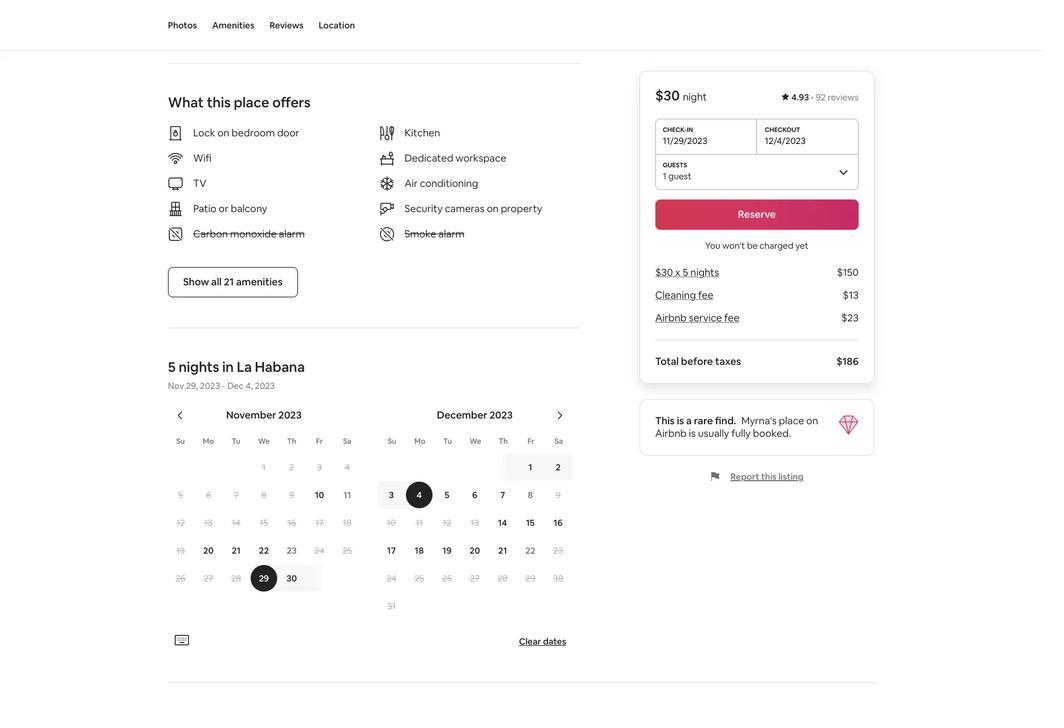 Task type: vqa. For each thing, say whether or not it's contained in the screenshot.
were inside sitio / nazare - what a fantastic place ! the apartment is in old town with next level amazing views. the apartment was lovely, clean, had everything you need and had views of the main beach. don't trust apple maps to get you there though - the smiles on the locals faces said it all as i tried to drive in places i shouldn't have! free street parking is available on rua azevedo e sousa ! daniela and paulo and the local team were great with highly responsive comms - nothing seemed too much of a hassle. i would recommend this unit and others in their complex (the views get better!!) to those coming to sitio / nazare! best value for money i have experienced - well done daniela !
no



Task type: locate. For each thing, give the bounding box(es) containing it.
2 th from the left
[[499, 437, 508, 447]]

3 for the rightmost 3 "button"
[[389, 490, 394, 501]]

1 horizontal spatial this
[[762, 471, 777, 483]]

27 for first 27 "button" from right
[[470, 573, 480, 584]]

0 horizontal spatial 19 button
[[167, 538, 195, 564]]

nights right x
[[691, 266, 720, 279]]

2 15 button from the left
[[517, 510, 545, 536]]

1 8 from the left
[[262, 490, 267, 501]]

2 14 from the left
[[498, 518, 508, 529]]

1 horizontal spatial 2
[[556, 462, 561, 473]]

8
[[262, 490, 267, 501], [528, 490, 533, 501]]

1 button
[[250, 454, 278, 481], [491, 454, 545, 481]]

1 horizontal spatial 8
[[528, 490, 533, 501]]

th down december 2023 at the bottom of the page
[[499, 437, 508, 447]]

2 7 from the left
[[501, 490, 505, 501]]

1 22 from the left
[[259, 545, 269, 557]]

0 horizontal spatial fr
[[316, 437, 323, 447]]

2 28 button from the left
[[489, 566, 517, 592]]

1 horizontal spatial tu
[[444, 437, 452, 447]]

1 horizontal spatial 14
[[498, 518, 508, 529]]

$186
[[837, 355, 859, 368]]

4 button
[[334, 454, 361, 481], [406, 482, 433, 509]]

21 button
[[222, 538, 250, 564], [489, 538, 517, 564]]

1 23 button from the left
[[278, 538, 306, 564]]

17 button
[[306, 510, 334, 536], [378, 538, 406, 564]]

$30 left x
[[656, 266, 674, 279]]

9
[[289, 490, 294, 501], [556, 490, 561, 501]]

1 horizontal spatial 28
[[498, 573, 508, 584]]

1 horizontal spatial 20
[[470, 545, 480, 557]]

1 horizontal spatial 30
[[553, 573, 564, 584]]

december 2023
[[437, 409, 513, 422]]

1 vertical spatial 4 button
[[406, 482, 433, 509]]

0 horizontal spatial 8
[[262, 490, 267, 501]]

2 horizontal spatial 1
[[663, 171, 667, 182]]

1 27 button from the left
[[195, 566, 222, 592]]

11 for top 11 button
[[344, 490, 351, 501]]

sa
[[343, 437, 352, 447], [555, 437, 563, 447]]

alarm down cameras at the left of page
[[439, 227, 465, 241]]

1 horizontal spatial su
[[388, 437, 397, 447]]

0 horizontal spatial 17 button
[[306, 510, 334, 536]]

1 14 from the left
[[232, 518, 241, 529]]

2 2 from the left
[[556, 462, 561, 473]]

0 horizontal spatial 30 button
[[278, 566, 332, 592]]

5 button
[[167, 482, 195, 509], [433, 482, 461, 509]]

1 16 from the left
[[288, 518, 296, 529]]

night
[[683, 90, 707, 104]]

1 15 from the left
[[260, 518, 268, 529]]

8 for 1st '8' button from the left
[[262, 490, 267, 501]]

26 for first 26 'button' from the right
[[442, 573, 452, 584]]

1 26 button from the left
[[167, 566, 195, 592]]

2 20 from the left
[[470, 545, 480, 557]]

30 button
[[278, 566, 332, 592], [545, 566, 572, 592]]

1 horizontal spatial mo
[[415, 437, 426, 447]]

1 horizontal spatial fr
[[528, 437, 535, 447]]

airbnb down cleaning
[[656, 312, 687, 325]]

26 for 2nd 26 'button' from the right
[[176, 573, 186, 584]]

$30 x 5 nights
[[656, 266, 720, 279]]

0 horizontal spatial 22 button
[[250, 538, 278, 564]]

2 22 button from the left
[[517, 538, 545, 564]]

1 29 from the left
[[259, 573, 269, 584]]

1 inside popup button
[[663, 171, 667, 182]]

place
[[234, 94, 270, 111], [779, 415, 805, 428]]

28
[[231, 573, 241, 584], [498, 573, 508, 584]]

16 button
[[278, 510, 306, 536], [545, 510, 572, 536]]

29 for 2nd 29 button from the right
[[259, 573, 269, 584]]

on right cameras at the left of page
[[487, 202, 499, 215]]

2023 right 4,
[[255, 380, 275, 392]]

0 horizontal spatial 16
[[288, 518, 296, 529]]

this is a rare find.
[[656, 415, 737, 428]]

on for myrna's place on airbnb is usually fully booked.
[[807, 415, 819, 428]]

1 horizontal spatial 15 button
[[517, 510, 545, 536]]

airbnb service fee button
[[656, 312, 740, 325]]

1 vertical spatial 3
[[389, 490, 394, 501]]

0 horizontal spatial 1
[[262, 462, 266, 473]]

2 12 button from the left
[[433, 510, 461, 536]]

0 horizontal spatial 12 button
[[167, 510, 195, 536]]

place up the bedroom at the top of page
[[234, 94, 270, 111]]

2 29 from the left
[[526, 573, 536, 584]]

0 horizontal spatial 13
[[204, 518, 213, 529]]

1 vertical spatial nights
[[179, 358, 220, 376]]

1 20 button from the left
[[195, 538, 222, 564]]

1 fr from the left
[[316, 437, 323, 447]]

th down november 2023
[[287, 437, 297, 447]]

air conditioning
[[405, 177, 479, 190]]

0 horizontal spatial 2
[[289, 462, 294, 473]]

airbnb service fee
[[656, 312, 740, 325]]

airbnb
[[656, 312, 687, 325], [656, 427, 687, 440]]

1 vertical spatial 18 button
[[406, 538, 433, 564]]

0 horizontal spatial 25
[[343, 545, 352, 557]]

21 inside button
[[224, 276, 234, 289]]

0 horizontal spatial 23 button
[[278, 538, 306, 564]]

dedicated
[[405, 152, 454, 165]]

nov
[[168, 380, 184, 392]]

0 horizontal spatial 20
[[203, 545, 214, 557]]

16 for 1st 16 button
[[288, 518, 296, 529]]

1 horizontal spatial 8 button
[[517, 482, 545, 509]]

nights up 29,
[[179, 358, 220, 376]]

clear dates
[[519, 636, 567, 648]]

1 horizontal spatial 21 button
[[489, 538, 517, 564]]

18 button
[[334, 510, 361, 536], [406, 538, 433, 564]]

15 for 2nd 15 button from right
[[260, 518, 268, 529]]

1 horizontal spatial is
[[689, 427, 696, 440]]

1 horizontal spatial 7 button
[[489, 482, 517, 509]]

photos
[[168, 20, 197, 31]]

on inside myrna's place on airbnb is usually fully booked.
[[807, 415, 819, 428]]

1 horizontal spatial 1
[[529, 462, 533, 473]]

1 13 from the left
[[204, 518, 213, 529]]

0 horizontal spatial 29 button
[[250, 566, 278, 592]]

20 button
[[195, 538, 222, 564], [461, 538, 489, 564]]

1 27 from the left
[[204, 573, 213, 584]]

0 horizontal spatial 14 button
[[222, 510, 250, 536]]

1 vertical spatial 25
[[415, 573, 424, 584]]

2 $30 from the top
[[656, 266, 674, 279]]

0 horizontal spatial 28
[[231, 573, 241, 584]]

on right booked.
[[807, 415, 819, 428]]

0 horizontal spatial 6 button
[[195, 482, 222, 509]]

0 horizontal spatial 28 button
[[222, 566, 250, 592]]

2 5 button from the left
[[433, 482, 461, 509]]

airbnb left the rare
[[656, 427, 687, 440]]

$30 for $30 night
[[656, 87, 680, 104]]

1 horizontal spatial 24
[[387, 573, 397, 584]]

$30 for $30 x 5 nights
[[656, 266, 674, 279]]

19
[[176, 545, 185, 557], [443, 545, 452, 557]]

0 horizontal spatial 24
[[315, 545, 325, 557]]

th
[[287, 437, 297, 447], [499, 437, 508, 447]]

1 horizontal spatial 25 button
[[406, 566, 433, 592]]

2 13 button from the left
[[461, 510, 489, 536]]

2 27 from the left
[[470, 573, 480, 584]]

is left 'a'
[[677, 415, 685, 428]]

4,
[[246, 380, 253, 392]]

1 28 from the left
[[231, 573, 241, 584]]

1 15 button from the left
[[250, 510, 278, 536]]

1 horizontal spatial 22 button
[[517, 538, 545, 564]]

tu
[[232, 437, 241, 447], [444, 437, 452, 447]]

1 th from the left
[[287, 437, 297, 447]]

on right lock
[[218, 126, 230, 140]]

1 28 button from the left
[[222, 566, 250, 592]]

what this place offers
[[168, 94, 311, 111]]

0 horizontal spatial 18 button
[[334, 510, 361, 536]]

0 horizontal spatial 9 button
[[278, 482, 306, 509]]

0 horizontal spatial this
[[207, 94, 231, 111]]

18
[[343, 518, 352, 529], [415, 545, 424, 557]]

21
[[224, 276, 234, 289], [232, 545, 241, 557], [499, 545, 507, 557]]

2 airbnb from the top
[[656, 427, 687, 440]]

0 horizontal spatial 14
[[232, 518, 241, 529]]

1 mo from the left
[[203, 437, 214, 447]]

2 15 from the left
[[526, 518, 535, 529]]

1 20 from the left
[[203, 545, 214, 557]]

fee up service
[[699, 289, 714, 302]]

is left usually
[[689, 427, 696, 440]]

2023
[[200, 380, 220, 392], [255, 380, 275, 392], [279, 409, 302, 422], [490, 409, 513, 422]]

cameras
[[445, 202, 485, 215]]

0 vertical spatial 11
[[344, 490, 351, 501]]

1 horizontal spatial 26 button
[[433, 566, 461, 592]]

fee
[[699, 289, 714, 302], [725, 312, 740, 325]]

0 vertical spatial fee
[[699, 289, 714, 302]]

14 button
[[222, 510, 250, 536], [489, 510, 517, 536]]

11 button
[[334, 482, 361, 509], [406, 510, 433, 536]]

1 horizontal spatial 12
[[443, 518, 452, 529]]

2 16 from the left
[[554, 518, 563, 529]]

10 button
[[306, 482, 334, 509], [378, 510, 406, 536]]

la
[[237, 358, 252, 376]]

2 12 from the left
[[443, 518, 452, 529]]

we down december 2023 at the bottom of the page
[[470, 437, 482, 447]]

1 horizontal spatial 7
[[501, 490, 505, 501]]

3 button
[[306, 454, 334, 481], [378, 482, 406, 509]]

we down november 2023
[[258, 437, 270, 447]]

0 vertical spatial 4
[[345, 462, 350, 473]]

16 for 2nd 16 button from left
[[554, 518, 563, 529]]

2 30 button from the left
[[545, 566, 572, 592]]

29 for 1st 29 button from right
[[526, 573, 536, 584]]

1 5 button from the left
[[167, 482, 195, 509]]

tu down november
[[232, 437, 241, 447]]

2 fr from the left
[[528, 437, 535, 447]]

0 vertical spatial 18 button
[[334, 510, 361, 536]]

$30 left night
[[656, 87, 680, 104]]

17 for the 17 button to the right
[[387, 545, 396, 557]]

1 2 from the left
[[289, 462, 294, 473]]

1 horizontal spatial 18
[[415, 545, 424, 557]]

fee right service
[[725, 312, 740, 325]]

2 for first 2 button from left
[[289, 462, 294, 473]]

23
[[287, 545, 297, 557], [554, 545, 564, 557]]

1 horizontal spatial on
[[487, 202, 499, 215]]

28 button
[[222, 566, 250, 592], [489, 566, 517, 592]]

1 26 from the left
[[176, 573, 186, 584]]

offers
[[273, 94, 311, 111]]

0 horizontal spatial 27 button
[[195, 566, 222, 592]]

2 8 button from the left
[[517, 482, 545, 509]]

24
[[315, 545, 325, 557], [387, 573, 397, 584]]

2 22 from the left
[[526, 545, 536, 557]]

26
[[176, 573, 186, 584], [442, 573, 452, 584]]

1 vertical spatial 11
[[416, 518, 423, 529]]

2 vertical spatial on
[[807, 415, 819, 428]]

place right myrna's
[[779, 415, 805, 428]]

26 button
[[167, 566, 195, 592], [433, 566, 461, 592]]

1 horizontal spatial 19
[[443, 545, 452, 557]]

1 9 button from the left
[[278, 482, 306, 509]]

$30
[[656, 87, 680, 104], [656, 266, 674, 279]]

alarm
[[279, 227, 305, 241], [439, 227, 465, 241]]

find.
[[716, 415, 737, 428]]

2 8 from the left
[[528, 490, 533, 501]]

usually
[[699, 427, 730, 440]]

0 vertical spatial 25
[[343, 545, 352, 557]]

31 button
[[378, 593, 406, 620]]

2 9 button from the left
[[545, 482, 572, 509]]

1 horizontal spatial 1 button
[[491, 454, 545, 481]]

0 horizontal spatial 26
[[176, 573, 186, 584]]

20
[[203, 545, 214, 557], [470, 545, 480, 557]]

1 14 button from the left
[[222, 510, 250, 536]]

1 horizontal spatial 17
[[387, 545, 396, 557]]

1 horizontal spatial 6
[[473, 490, 478, 501]]

24 button
[[306, 538, 334, 564], [378, 566, 406, 592]]

1 7 button from the left
[[222, 482, 250, 509]]

0 horizontal spatial 5 button
[[167, 482, 195, 509]]

8 button
[[250, 482, 278, 509], [517, 482, 545, 509]]

2
[[289, 462, 294, 473], [556, 462, 561, 473]]

1 alarm from the left
[[279, 227, 305, 241]]

0 vertical spatial 10 button
[[306, 482, 334, 509]]

november
[[226, 409, 276, 422]]

tu down the december
[[444, 437, 452, 447]]

1 vertical spatial 3 button
[[378, 482, 406, 509]]

1 horizontal spatial 13
[[471, 518, 480, 529]]

this left listing at the right of page
[[762, 471, 777, 483]]

2 28 from the left
[[498, 573, 508, 584]]

1 30 button from the left
[[278, 566, 332, 592]]

alarm right monoxide
[[279, 227, 305, 241]]

1 vertical spatial fee
[[725, 312, 740, 325]]

0 horizontal spatial 16 button
[[278, 510, 306, 536]]

9 button
[[278, 482, 306, 509], [545, 482, 572, 509]]

1 horizontal spatial 19 button
[[433, 538, 461, 564]]

0 horizontal spatial 30
[[287, 573, 297, 584]]

0 vertical spatial 24 button
[[306, 538, 334, 564]]

1 horizontal spatial 24 button
[[378, 566, 406, 592]]

$13
[[843, 289, 859, 302]]

25 for 25 button to the left
[[343, 545, 352, 557]]

11 for the bottommost 11 button
[[416, 518, 423, 529]]

this right what
[[207, 94, 231, 111]]

2 7 button from the left
[[489, 482, 517, 509]]

15 for 1st 15 button from the right
[[526, 518, 535, 529]]

2 6 from the left
[[473, 490, 478, 501]]

0 horizontal spatial 11
[[344, 490, 351, 501]]

25 button
[[334, 538, 361, 564], [406, 566, 433, 592]]

before
[[682, 355, 714, 368]]

1 horizontal spatial 30 button
[[545, 566, 572, 592]]

2 for 2nd 2 button from left
[[556, 462, 561, 473]]

0 horizontal spatial 10
[[315, 490, 324, 501]]

1 horizontal spatial 11 button
[[406, 510, 433, 536]]

1
[[663, 171, 667, 182], [262, 462, 266, 473], [529, 462, 533, 473]]

1 vertical spatial $30
[[656, 266, 674, 279]]

0 vertical spatial 25 button
[[334, 538, 361, 564]]

2 we from the left
[[470, 437, 482, 447]]

0 horizontal spatial 13 button
[[195, 510, 222, 536]]

mo
[[203, 437, 214, 447], [415, 437, 426, 447]]

0 horizontal spatial 7 button
[[222, 482, 250, 509]]

guest
[[669, 171, 692, 182]]

0 horizontal spatial 6
[[206, 490, 211, 501]]

in
[[222, 358, 234, 376]]

14
[[232, 518, 241, 529], [498, 518, 508, 529]]

6 button
[[195, 482, 222, 509], [461, 482, 489, 509]]

5 nights in la habana nov 29, 2023 - dec 4, 2023
[[168, 358, 305, 392]]

0 horizontal spatial 11 button
[[334, 482, 361, 509]]

1 vertical spatial 10
[[387, 518, 396, 529]]

23 button
[[278, 538, 306, 564], [545, 538, 572, 564]]

1 horizontal spatial 2 button
[[545, 454, 572, 481]]

10
[[315, 490, 324, 501], [387, 518, 396, 529]]

photos button
[[168, 0, 197, 51]]

0 vertical spatial 17 button
[[306, 510, 334, 536]]

2 26 from the left
[[442, 573, 452, 584]]

what
[[168, 94, 204, 111]]

·
[[812, 92, 814, 103]]

2 alarm from the left
[[439, 227, 465, 241]]

1 horizontal spatial 12 button
[[433, 510, 461, 536]]

fr
[[316, 437, 323, 447], [528, 437, 535, 447]]

2 21 button from the left
[[489, 538, 517, 564]]

0 horizontal spatial 29
[[259, 573, 269, 584]]

0 horizontal spatial mo
[[203, 437, 214, 447]]

on for security cameras on property
[[487, 202, 499, 215]]

1 $30 from the top
[[656, 87, 680, 104]]

1 30 from the left
[[287, 573, 297, 584]]



Task type: describe. For each thing, give the bounding box(es) containing it.
taxes
[[716, 355, 742, 368]]

0 horizontal spatial 4 button
[[334, 454, 361, 481]]

1 horizontal spatial 18 button
[[406, 538, 433, 564]]

x
[[676, 266, 681, 279]]

0 horizontal spatial 10 button
[[306, 482, 334, 509]]

$23
[[842, 312, 859, 325]]

17 for top the 17 button
[[315, 518, 324, 529]]

1 9 from the left
[[289, 490, 294, 501]]

total before taxes
[[656, 355, 742, 368]]

reserve button
[[656, 200, 859, 230]]

1 horizontal spatial 3 button
[[378, 482, 406, 509]]

bedroom
[[232, 126, 275, 140]]

1 su from the left
[[176, 437, 185, 447]]

1 guest
[[663, 171, 692, 182]]

1 21 button from the left
[[222, 538, 250, 564]]

1 horizontal spatial 17 button
[[378, 538, 406, 564]]

2 20 button from the left
[[461, 538, 489, 564]]

all
[[211, 276, 222, 289]]

report this listing button
[[711, 471, 804, 483]]

2 1 button from the left
[[491, 454, 545, 481]]

you
[[706, 240, 721, 251]]

workspace
[[456, 152, 507, 165]]

november 2023
[[226, 409, 302, 422]]

cleaning fee button
[[656, 289, 714, 302]]

1 2 button from the left
[[278, 454, 306, 481]]

reviews button
[[270, 0, 304, 51]]

won't
[[723, 240, 746, 251]]

1 guest button
[[656, 154, 859, 190]]

is inside myrna's place on airbnb is usually fully booked.
[[689, 427, 696, 440]]

location button
[[319, 0, 355, 51]]

1 7 from the left
[[234, 490, 239, 501]]

security
[[405, 202, 443, 215]]

31
[[387, 601, 396, 612]]

0 vertical spatial 10
[[315, 490, 324, 501]]

lock
[[193, 126, 215, 140]]

this for report
[[762, 471, 777, 483]]

charged
[[760, 240, 794, 251]]

12/4/2023
[[765, 135, 806, 147]]

4.93
[[792, 92, 810, 103]]

location
[[319, 20, 355, 31]]

2 sa from the left
[[555, 437, 563, 447]]

yet
[[796, 240, 809, 251]]

december
[[437, 409, 488, 422]]

1 6 from the left
[[206, 490, 211, 501]]

wifi
[[193, 152, 212, 165]]

booked.
[[753, 427, 792, 440]]

11/29/2023
[[663, 135, 708, 147]]

28 for second '28' button from left
[[498, 573, 508, 584]]

2 13 from the left
[[471, 518, 480, 529]]

service
[[689, 312, 723, 325]]

24 for the bottom 24 button
[[387, 573, 397, 584]]

28 for 2nd '28' button from the right
[[231, 573, 241, 584]]

monoxide
[[230, 227, 277, 241]]

1 12 from the left
[[176, 518, 185, 529]]

clear
[[519, 636, 541, 648]]

amenities
[[236, 276, 283, 289]]

smoke
[[405, 227, 437, 241]]

2 su from the left
[[388, 437, 397, 447]]

2 16 button from the left
[[545, 510, 572, 536]]

20 for 1st 20 button
[[203, 545, 214, 557]]

0 horizontal spatial on
[[218, 126, 230, 140]]

carbon monoxide alarm
[[193, 227, 305, 241]]

amenities
[[212, 20, 255, 31]]

fully
[[732, 427, 751, 440]]

reviews
[[270, 20, 304, 31]]

total
[[656, 355, 679, 368]]

this
[[656, 415, 675, 428]]

5 inside "5 nights in la habana nov 29, 2023 - dec 4, 2023"
[[168, 358, 176, 376]]

air
[[405, 177, 418, 190]]

$30 x 5 nights button
[[656, 266, 720, 279]]

0 vertical spatial 11 button
[[334, 482, 361, 509]]

2 23 from the left
[[554, 545, 564, 557]]

1 19 button from the left
[[167, 538, 195, 564]]

cleaning
[[656, 289, 696, 302]]

smoke alarm
[[405, 227, 465, 241]]

1 22 button from the left
[[250, 538, 278, 564]]

1 horizontal spatial 10
[[387, 518, 396, 529]]

cleaning fee
[[656, 289, 714, 302]]

tv
[[193, 177, 207, 190]]

$30 night
[[656, 87, 707, 104]]

92
[[816, 92, 826, 103]]

1 23 from the left
[[287, 545, 297, 557]]

1 airbnb from the top
[[656, 312, 687, 325]]

0 horizontal spatial 3 button
[[306, 454, 334, 481]]

2 23 button from the left
[[545, 538, 572, 564]]

0 horizontal spatial 25 button
[[334, 538, 361, 564]]

0 horizontal spatial 4
[[345, 462, 350, 473]]

1 29 button from the left
[[250, 566, 278, 592]]

place inside myrna's place on airbnb is usually fully booked.
[[779, 415, 805, 428]]

1 8 button from the left
[[250, 482, 278, 509]]

3 for leftmost 3 "button"
[[317, 462, 322, 473]]

report this listing
[[731, 471, 804, 483]]

dedicated workspace
[[405, 152, 507, 165]]

reserve
[[738, 208, 777, 221]]

you won't be charged yet
[[706, 240, 809, 251]]

20 for first 20 button from right
[[470, 545, 480, 557]]

8 for 1st '8' button from the right
[[528, 490, 533, 501]]

kitchen
[[405, 126, 441, 140]]

conditioning
[[420, 177, 479, 190]]

1 tu from the left
[[232, 437, 241, 447]]

1 16 button from the left
[[278, 510, 306, 536]]

14 for 1st 14 button from the right
[[498, 518, 508, 529]]

2023 right the december
[[490, 409, 513, 422]]

a
[[687, 415, 692, 428]]

this for what
[[207, 94, 231, 111]]

2 mo from the left
[[415, 437, 426, 447]]

0 horizontal spatial 24 button
[[306, 538, 334, 564]]

2023 left -
[[200, 380, 220, 392]]

myrna's
[[742, 415, 777, 428]]

25 for the rightmost 25 button
[[415, 573, 424, 584]]

balcony
[[231, 202, 267, 215]]

4.93 · 92 reviews
[[792, 92, 859, 103]]

1 vertical spatial 4
[[417, 490, 422, 501]]

1 vertical spatial 11 button
[[406, 510, 433, 536]]

2 30 from the left
[[553, 573, 564, 584]]

door
[[277, 126, 300, 140]]

myrna's place on airbnb is usually fully booked.
[[656, 415, 819, 440]]

dates
[[543, 636, 567, 648]]

2 19 from the left
[[443, 545, 452, 557]]

dec
[[227, 380, 244, 392]]

29,
[[186, 380, 198, 392]]

report
[[731, 471, 760, 483]]

1 sa from the left
[[343, 437, 352, 447]]

0 horizontal spatial 18
[[343, 518, 352, 529]]

2 19 button from the left
[[433, 538, 461, 564]]

1 19 from the left
[[176, 545, 185, 557]]

24 for leftmost 24 button
[[315, 545, 325, 557]]

2 9 from the left
[[556, 490, 561, 501]]

patio or balcony
[[193, 202, 267, 215]]

2023 right november
[[279, 409, 302, 422]]

show
[[183, 276, 209, 289]]

1 13 button from the left
[[195, 510, 222, 536]]

$150
[[837, 266, 859, 279]]

1 12 button from the left
[[167, 510, 195, 536]]

2 26 button from the left
[[433, 566, 461, 592]]

2 6 button from the left
[[461, 482, 489, 509]]

reviews
[[828, 92, 859, 103]]

0 horizontal spatial is
[[677, 415, 685, 428]]

27 for second 27 "button" from the right
[[204, 573, 213, 584]]

2 27 button from the left
[[461, 566, 489, 592]]

patio
[[193, 202, 217, 215]]

0 horizontal spatial fee
[[699, 289, 714, 302]]

1 we from the left
[[258, 437, 270, 447]]

2 tu from the left
[[444, 437, 452, 447]]

be
[[748, 240, 758, 251]]

-
[[222, 380, 225, 392]]

property
[[501, 202, 543, 215]]

airbnb inside myrna's place on airbnb is usually fully booked.
[[656, 427, 687, 440]]

security cameras on property
[[405, 202, 543, 215]]

1 1 button from the left
[[250, 454, 278, 481]]

2 29 button from the left
[[517, 566, 545, 592]]

1 6 button from the left
[[195, 482, 222, 509]]

1 vertical spatial 10 button
[[378, 510, 406, 536]]

2 2 button from the left
[[545, 454, 572, 481]]

rare
[[695, 415, 714, 428]]

2 14 button from the left
[[489, 510, 517, 536]]

1 vertical spatial 24 button
[[378, 566, 406, 592]]

or
[[219, 202, 229, 215]]

14 for 1st 14 button from left
[[232, 518, 241, 529]]

1 horizontal spatial nights
[[691, 266, 720, 279]]

nights inside "5 nights in la habana nov 29, 2023 - dec 4, 2023"
[[179, 358, 220, 376]]

lock on bedroom door
[[193, 126, 300, 140]]

0 horizontal spatial place
[[234, 94, 270, 111]]

calendar application
[[153, 396, 1005, 631]]

carbon
[[193, 227, 228, 241]]



